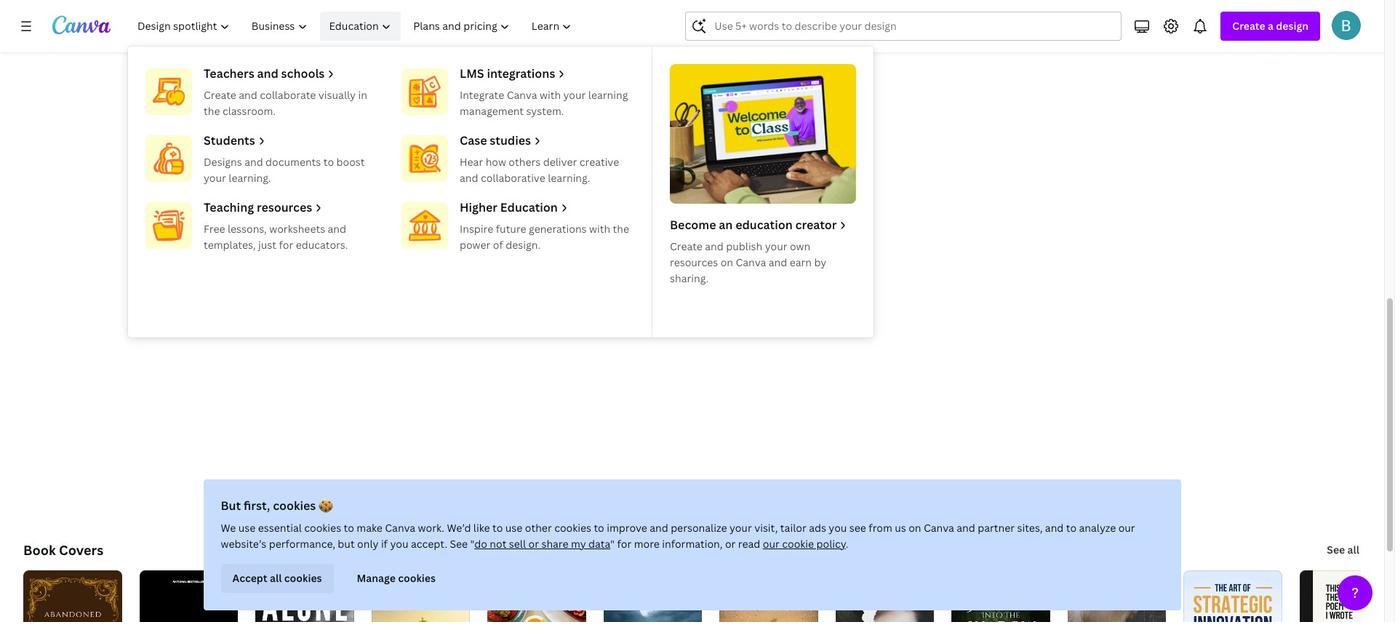 Task type: describe. For each thing, give the bounding box(es) containing it.
sell
[[509, 537, 526, 551]]

earn
[[790, 255, 812, 269]]

covers
[[59, 541, 103, 559]]

manage cookies
[[357, 571, 436, 585]]

from
[[869, 521, 893, 535]]

do not sell or share my data " for more information, or read our cookie policy .
[[475, 537, 849, 551]]

your inside integrate canva with your learning management system.
[[564, 88, 586, 102]]

create a design button
[[1221, 12, 1321, 41]]

book covers
[[23, 541, 103, 559]]

lms integrations
[[460, 65, 555, 81]]

cookies up essential
[[273, 498, 316, 514]]

deliver
[[543, 155, 577, 169]]

just
[[258, 238, 277, 252]]

us
[[895, 521, 906, 535]]

generations
[[529, 222, 587, 236]]

see inside we use essential cookies to make canva work. we'd like to use other cookies to improve and personalize your visit, tailor ads you see from us on canva and partner sites, and to analyze our website's performance, but only if you accept. see "
[[450, 537, 468, 551]]

1 horizontal spatial you
[[829, 521, 847, 535]]

Search search field
[[715, 12, 1093, 40]]

book covers link
[[23, 541, 103, 559]]

" inside we use essential cookies to make canva work. we'd like to use other cookies to improve and personalize your visit, tailor ads you see from us on canva and partner sites, and to analyze our website's performance, but only if you accept. see "
[[470, 537, 475, 551]]

learning. inside 'hear how others deliver creative and collaborative learning.'
[[548, 171, 590, 185]]

like
[[474, 521, 490, 535]]

a
[[1268, 19, 1274, 33]]

website's
[[221, 537, 266, 551]]

free
[[204, 222, 225, 236]]

create a design
[[1233, 19, 1309, 33]]

and inside designs and documents to boost your learning.
[[245, 155, 263, 169]]

templates,
[[204, 238, 256, 252]]

and inside 'hear how others deliver creative and collaborative learning.'
[[460, 171, 478, 185]]

accept all cookies
[[232, 571, 322, 585]]

collaborate
[[260, 88, 316, 102]]

if
[[381, 537, 388, 551]]

manage
[[357, 571, 396, 585]]

essential
[[258, 521, 302, 535]]

2 " from the left
[[611, 537, 615, 551]]

studies
[[490, 132, 531, 148]]

system.
[[526, 104, 564, 118]]

the inside create and collaborate visually in the classroom.
[[204, 104, 220, 118]]

your inside the create and publish your own resources on canva and earn by sharing.
[[765, 239, 788, 253]]

hear how others deliver creative and collaborative learning.
[[460, 155, 619, 185]]

cookies up my
[[555, 521, 592, 535]]

your inside we use essential cookies to make canva work. we'd like to use other cookies to improve and personalize your visit, tailor ads you see from us on canva and partner sites, and to analyze our website's performance, but only if you accept. see "
[[730, 521, 752, 535]]

to up but
[[344, 521, 354, 535]]

personalize
[[671, 521, 727, 535]]

designs and documents to boost your learning.
[[204, 155, 365, 185]]

manage cookies button
[[345, 564, 447, 593]]

we use essential cookies to make canva work. we'd like to use other cookies to improve and personalize your visit, tailor ads you see from us on canva and partner sites, and to analyze our website's performance, but only if you accept. see "
[[221, 521, 1136, 551]]

and inside free lessons, worksheets and templates, just for educators.
[[328, 222, 346, 236]]

work.
[[418, 521, 445, 535]]

policy
[[817, 537, 846, 551]]

do not sell or share my data link
[[475, 537, 611, 551]]

your inside designs and documents to boost your learning.
[[204, 171, 226, 185]]

see all
[[1327, 543, 1360, 557]]

and inside create and collaborate visually in the classroom.
[[239, 88, 257, 102]]

with inside inspire future generations with the power of design.
[[589, 222, 611, 236]]

for inside but first, cookies 🍪 dialog
[[617, 537, 632, 551]]

cookie
[[782, 537, 814, 551]]

education inside education dropdown button
[[329, 19, 379, 33]]

creative
[[580, 155, 619, 169]]

teaching
[[204, 199, 254, 215]]

teaching resources
[[204, 199, 312, 215]]

collaborative
[[481, 171, 546, 185]]

2 or from the left
[[725, 537, 736, 551]]

case studies
[[460, 132, 531, 148]]

our cookie policy link
[[763, 537, 846, 551]]

lessons,
[[228, 222, 267, 236]]

management
[[460, 104, 524, 118]]

and up the collaborate
[[257, 65, 279, 81]]

only
[[357, 537, 379, 551]]

hear
[[460, 155, 483, 169]]

integrate canva with your learning management system.
[[460, 88, 628, 118]]

analyze
[[1079, 521, 1116, 535]]

visually
[[319, 88, 356, 102]]

for inside free lessons, worksheets and templates, just for educators.
[[279, 238, 293, 252]]

1 vertical spatial you
[[390, 537, 409, 551]]

all for see
[[1348, 543, 1360, 557]]

and down an
[[705, 239, 724, 253]]

and left the partner
[[957, 521, 976, 535]]

case
[[460, 132, 487, 148]]

in
[[358, 88, 367, 102]]

design.
[[506, 238, 541, 252]]

top level navigation element
[[128, 12, 874, 338]]

higher
[[460, 199, 498, 215]]

all for accept
[[270, 571, 282, 585]]

future
[[496, 222, 527, 236]]

read
[[738, 537, 761, 551]]

teachers
[[204, 65, 254, 81]]

sharing.
[[670, 271, 709, 285]]

sites,
[[1018, 521, 1043, 535]]

canva inside the create and publish your own resources on canva and earn by sharing.
[[736, 255, 766, 269]]

documents
[[266, 155, 321, 169]]

tailor
[[781, 521, 807, 535]]

worksheets
[[269, 222, 325, 236]]

1 or from the left
[[529, 537, 539, 551]]

others
[[509, 155, 541, 169]]

education button
[[320, 12, 401, 41]]

integrations
[[487, 65, 555, 81]]



Task type: vqa. For each thing, say whether or not it's contained in the screenshot.
Hide image
no



Task type: locate. For each thing, give the bounding box(es) containing it.
the up students
[[204, 104, 220, 118]]

0 horizontal spatial our
[[763, 537, 780, 551]]

higher education
[[460, 199, 558, 215]]

designs
[[204, 155, 242, 169]]

free lessons, worksheets and templates, just for educators.
[[204, 222, 348, 252]]

2 vertical spatial create
[[670, 239, 703, 253]]

" down like
[[470, 537, 475, 551]]

0 horizontal spatial on
[[721, 255, 733, 269]]

your up read
[[730, 521, 752, 535]]

0 vertical spatial resources
[[257, 199, 312, 215]]

1 vertical spatial education
[[500, 199, 558, 215]]

canva right us
[[924, 521, 955, 535]]

but
[[338, 537, 355, 551]]

do
[[475, 537, 487, 551]]

information,
[[662, 537, 723, 551]]

0 vertical spatial for
[[279, 238, 293, 252]]

inspire
[[460, 222, 494, 236]]

the
[[204, 104, 220, 118], [613, 222, 629, 236]]

1 vertical spatial our
[[763, 537, 780, 551]]

with right generations in the left of the page
[[589, 222, 611, 236]]

1 vertical spatial the
[[613, 222, 629, 236]]

create down teachers
[[204, 88, 236, 102]]

and right designs on the left of page
[[245, 155, 263, 169]]

to up data
[[594, 521, 604, 535]]

for down the improve
[[617, 537, 632, 551]]

use up website's
[[239, 521, 256, 535]]

with
[[540, 88, 561, 102], [589, 222, 611, 236]]

and up educators.
[[328, 222, 346, 236]]

0 horizontal spatial create
[[204, 88, 236, 102]]

1 use from the left
[[239, 521, 256, 535]]

cookies down 🍪
[[304, 521, 341, 535]]

educators.
[[296, 238, 348, 252]]

0 horizontal spatial the
[[204, 104, 220, 118]]

1 horizontal spatial education
[[500, 199, 558, 215]]

resources up worksheets
[[257, 199, 312, 215]]

and up do not sell or share my data " for more information, or read our cookie policy .
[[650, 521, 668, 535]]

2 learning. from the left
[[548, 171, 590, 185]]

to right like
[[493, 521, 503, 535]]

0 vertical spatial on
[[721, 255, 733, 269]]

canva down integrations
[[507, 88, 537, 102]]

accept.
[[411, 537, 448, 551]]

book
[[23, 541, 56, 559]]

you up policy
[[829, 521, 847, 535]]

create inside create a design dropdown button
[[1233, 19, 1266, 33]]

become
[[670, 217, 716, 233]]

0 horizontal spatial resources
[[257, 199, 312, 215]]

create inside create and collaborate visually in the classroom.
[[204, 88, 236, 102]]

see
[[850, 521, 867, 535]]

" down the improve
[[611, 537, 615, 551]]

to left analyze
[[1067, 521, 1077, 535]]

None search field
[[686, 12, 1122, 41]]

0 horizontal spatial learning.
[[229, 171, 271, 185]]

or left read
[[725, 537, 736, 551]]

not
[[490, 537, 507, 551]]

data
[[589, 537, 611, 551]]

2 use from the left
[[506, 521, 523, 535]]

cookies inside accept all cookies button
[[284, 571, 322, 585]]

1 vertical spatial all
[[270, 571, 282, 585]]

create inside the create and publish your own resources on canva and earn by sharing.
[[670, 239, 703, 253]]

1 horizontal spatial resources
[[670, 255, 718, 269]]

1 horizontal spatial see
[[1327, 543, 1346, 557]]

integrate
[[460, 88, 504, 102]]

power
[[460, 238, 491, 252]]

how
[[486, 155, 506, 169]]

0 vertical spatial the
[[204, 104, 220, 118]]

.
[[846, 537, 849, 551]]

students
[[204, 132, 255, 148]]

create
[[1233, 19, 1266, 33], [204, 88, 236, 102], [670, 239, 703, 253]]

accept
[[232, 571, 268, 585]]

0 horizontal spatial with
[[540, 88, 561, 102]]

on inside we use essential cookies to make canva work. we'd like to use other cookies to improve and personalize your visit, tailor ads you see from us on canva and partner sites, and to analyze our website's performance, but only if you accept. see "
[[909, 521, 922, 535]]

and right sites,
[[1046, 521, 1064, 535]]

on down publish
[[721, 255, 733, 269]]

1 horizontal spatial learning.
[[548, 171, 590, 185]]

0 horizontal spatial see
[[450, 537, 468, 551]]

to left the boost
[[324, 155, 334, 169]]

become an education creator
[[670, 217, 837, 233]]

1 horizontal spatial our
[[1119, 521, 1136, 535]]

1 horizontal spatial all
[[1348, 543, 1360, 557]]

1 vertical spatial with
[[589, 222, 611, 236]]

teachers and schools
[[204, 65, 325, 81]]

first,
[[244, 498, 270, 514]]

1 horizontal spatial on
[[909, 521, 922, 535]]

all inside button
[[270, 571, 282, 585]]

2 horizontal spatial create
[[1233, 19, 1266, 33]]

education menu
[[128, 47, 874, 338]]

1 horizontal spatial for
[[617, 537, 632, 551]]

by
[[815, 255, 827, 269]]

for right just on the left top
[[279, 238, 293, 252]]

other
[[525, 521, 552, 535]]

your left own
[[765, 239, 788, 253]]

education up future
[[500, 199, 558, 215]]

or right sell
[[529, 537, 539, 551]]

learning. up teaching resources
[[229, 171, 271, 185]]

0 vertical spatial create
[[1233, 19, 1266, 33]]

creator
[[796, 217, 837, 233]]

own
[[790, 239, 811, 253]]

resources up 'sharing.'
[[670, 255, 718, 269]]

0 vertical spatial our
[[1119, 521, 1136, 535]]

you right if
[[390, 537, 409, 551]]

our down visit, in the right bottom of the page
[[763, 537, 780, 551]]

0 horizontal spatial "
[[470, 537, 475, 551]]

create down become
[[670, 239, 703, 253]]

create and collaborate visually in the classroom.
[[204, 88, 367, 118]]

1 vertical spatial resources
[[670, 255, 718, 269]]

brad klo image
[[1332, 11, 1361, 40]]

education up in
[[329, 19, 379, 33]]

learning
[[589, 88, 628, 102]]

visit,
[[755, 521, 778, 535]]

classroom.
[[223, 104, 276, 118]]

lms
[[460, 65, 484, 81]]

boost
[[337, 155, 365, 169]]

with inside integrate canva with your learning management system.
[[540, 88, 561, 102]]

ads
[[809, 521, 827, 535]]

1 vertical spatial for
[[617, 537, 632, 551]]

my
[[571, 537, 586, 551]]

1 vertical spatial on
[[909, 521, 922, 535]]

0 vertical spatial you
[[829, 521, 847, 535]]

1 vertical spatial create
[[204, 88, 236, 102]]

1 horizontal spatial create
[[670, 239, 703, 253]]

canva
[[507, 88, 537, 102], [736, 255, 766, 269], [385, 521, 416, 535], [924, 521, 955, 535]]

but first, cookies 🍪 dialog
[[203, 480, 1181, 610]]

0 vertical spatial with
[[540, 88, 561, 102]]

1 horizontal spatial "
[[611, 537, 615, 551]]

improve
[[607, 521, 647, 535]]

education inside education menu
[[500, 199, 558, 215]]

with up system.
[[540, 88, 561, 102]]

an
[[719, 217, 733, 233]]

your
[[564, 88, 586, 102], [204, 171, 226, 185], [765, 239, 788, 253], [730, 521, 752, 535]]

cookies inside manage cookies 'button'
[[398, 571, 436, 585]]

the right generations in the left of the page
[[613, 222, 629, 236]]

"
[[470, 537, 475, 551], [611, 537, 615, 551]]

0 horizontal spatial for
[[279, 238, 293, 252]]

canva inside integrate canva with your learning management system.
[[507, 88, 537, 102]]

learning. inside designs and documents to boost your learning.
[[229, 171, 271, 185]]

0 horizontal spatial education
[[329, 19, 379, 33]]

learning. down 'deliver'
[[548, 171, 590, 185]]

create for become an education creator
[[670, 239, 703, 253]]

to inside designs and documents to boost your learning.
[[324, 155, 334, 169]]

our
[[1119, 521, 1136, 535], [763, 537, 780, 551]]

more
[[634, 537, 660, 551]]

canva down publish
[[736, 255, 766, 269]]

1 " from the left
[[470, 537, 475, 551]]

use
[[239, 521, 256, 535], [506, 521, 523, 535]]

create left a
[[1233, 19, 1266, 33]]

0 horizontal spatial all
[[270, 571, 282, 585]]

on inside the create and publish your own resources on canva and earn by sharing.
[[721, 255, 733, 269]]

our right analyze
[[1119, 521, 1136, 535]]

publish
[[726, 239, 763, 253]]

and down hear
[[460, 171, 478, 185]]

1 horizontal spatial use
[[506, 521, 523, 535]]

0 horizontal spatial you
[[390, 537, 409, 551]]

you
[[829, 521, 847, 535], [390, 537, 409, 551]]

create and publish your own resources on canva and earn by sharing.
[[670, 239, 827, 285]]

0 horizontal spatial use
[[239, 521, 256, 535]]

performance,
[[269, 537, 335, 551]]

0 vertical spatial all
[[1348, 543, 1360, 557]]

0 horizontal spatial or
[[529, 537, 539, 551]]

our inside we use essential cookies to make canva work. we'd like to use other cookies to improve and personalize your visit, tailor ads you see from us on canva and partner sites, and to analyze our website's performance, but only if you accept. see "
[[1119, 521, 1136, 535]]

resources inside the create and publish your own resources on canva and earn by sharing.
[[670, 255, 718, 269]]

0 vertical spatial education
[[329, 19, 379, 33]]

the inside inspire future generations with the power of design.
[[613, 222, 629, 236]]

your down designs on the left of page
[[204, 171, 226, 185]]

accept all cookies button
[[221, 564, 334, 593]]

design
[[1276, 19, 1309, 33]]

schools
[[281, 65, 325, 81]]

education
[[329, 19, 379, 33], [500, 199, 558, 215]]

use up sell
[[506, 521, 523, 535]]

see all link
[[1326, 536, 1361, 565]]

your up system.
[[564, 88, 586, 102]]

🍪
[[319, 498, 333, 514]]

1 horizontal spatial with
[[589, 222, 611, 236]]

we
[[221, 521, 236, 535]]

we'd
[[447, 521, 471, 535]]

and left earn
[[769, 255, 787, 269]]

on right us
[[909, 521, 922, 535]]

partner
[[978, 521, 1015, 535]]

1 horizontal spatial or
[[725, 537, 736, 551]]

make
[[357, 521, 383, 535]]

1 horizontal spatial the
[[613, 222, 629, 236]]

canva up if
[[385, 521, 416, 535]]

inspire future generations with the power of design.
[[460, 222, 629, 252]]

and up the classroom.
[[239, 88, 257, 102]]

share
[[542, 537, 569, 551]]

learning.
[[229, 171, 271, 185], [548, 171, 590, 185]]

create for teachers and schools
[[204, 88, 236, 102]]

cookies down accept.
[[398, 571, 436, 585]]

cookies down performance,
[[284, 571, 322, 585]]

1 learning. from the left
[[229, 171, 271, 185]]



